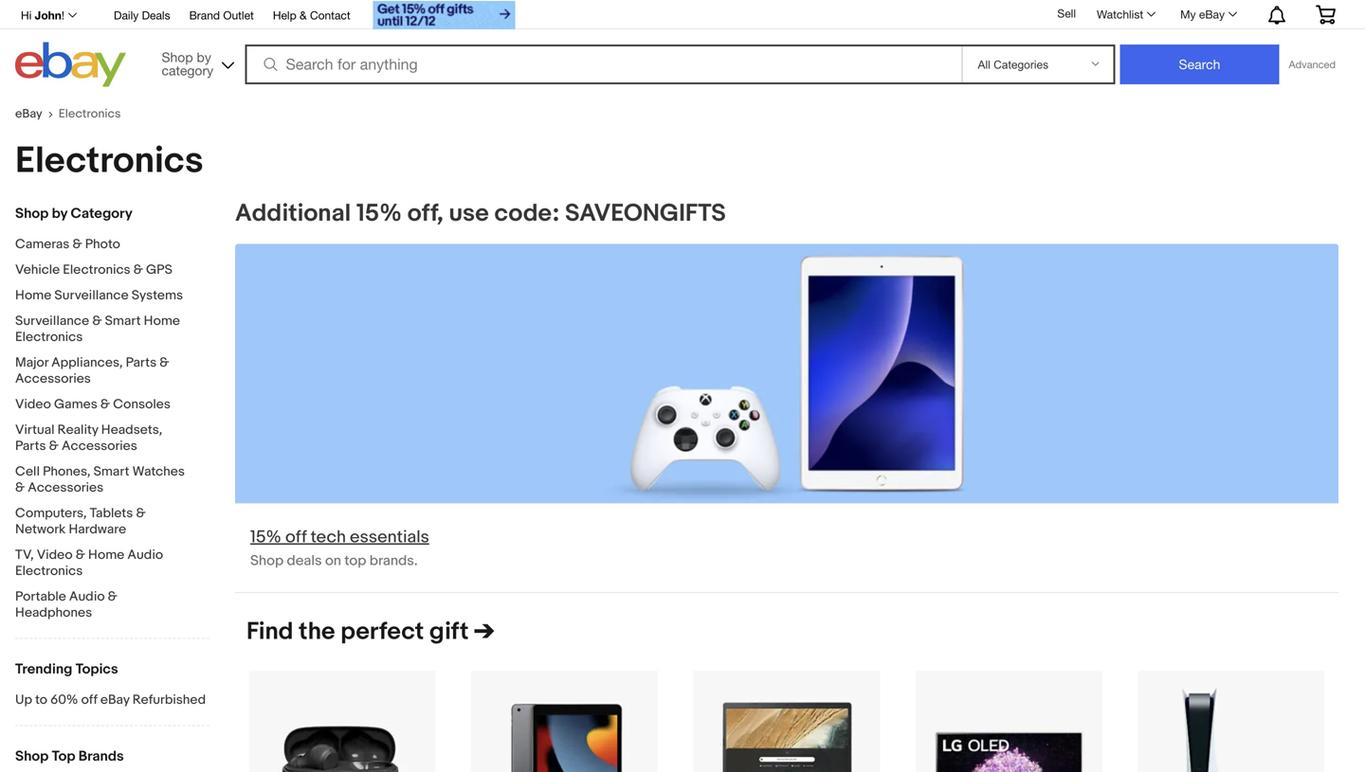 Task type: vqa. For each thing, say whether or not it's contained in the screenshot.
SAVEONGIFTS at top
yes



Task type: describe. For each thing, give the bounding box(es) containing it.
Search for anything text field
[[248, 46, 958, 82]]

consoles
[[113, 397, 171, 413]]

trending topics
[[15, 661, 118, 678]]

home surveillance systems link
[[15, 288, 195, 306]]

virtual reality headsets, parts & accessories link
[[15, 422, 195, 457]]

shop for shop by category
[[162, 49, 193, 65]]

refurbished
[[132, 693, 206, 709]]

off inside 15% off tech essentials shop deals on top brands.
[[285, 527, 307, 548]]

0 vertical spatial smart
[[105, 313, 141, 330]]

up to 60% off ebay refurbished link
[[15, 693, 210, 711]]

tablets
[[90, 506, 133, 522]]

shop by category
[[15, 205, 133, 222]]

none text field inside "main content"
[[235, 244, 1339, 593]]

computers,
[[15, 506, 87, 522]]

additional 15% off, use code: saveongifts
[[235, 199, 726, 229]]

to
[[35, 693, 47, 709]]

get an extra 15% off image
[[373, 1, 515, 29]]

15% inside 15% off tech essentials shop deals on top brands.
[[250, 527, 282, 548]]

video games & consoles link
[[15, 397, 195, 415]]

up to 60% off ebay refurbished
[[15, 693, 206, 709]]

help & contact
[[273, 9, 350, 22]]

cameras & photo vehicle electronics & gps home surveillance systems surveillance & smart home electronics major appliances, parts & accessories video games & consoles virtual reality headsets, parts & accessories cell phones, smart watches & accessories computers, tablets & network hardware tv, video & home audio electronics portable audio & headphones
[[15, 237, 185, 622]]

deals
[[287, 553, 322, 570]]

category
[[162, 63, 213, 78]]

1 vertical spatial smart
[[93, 464, 129, 480]]

tv, video & home audio electronics link
[[15, 548, 195, 582]]

0 horizontal spatial home
[[15, 288, 51, 304]]

ebay inside "link"
[[1199, 8, 1225, 21]]

hi
[[21, 9, 32, 22]]

hi john !
[[21, 9, 64, 22]]

surveillance & smart home electronics link
[[15, 313, 195, 348]]

headphones
[[15, 605, 92, 622]]

& up phones, on the bottom
[[49, 439, 59, 455]]

60%
[[50, 693, 78, 709]]

vehicle
[[15, 262, 60, 278]]

none submit inside the shop by category banner
[[1120, 45, 1280, 84]]

shop top brands
[[15, 749, 124, 766]]

watchlist link
[[1087, 3, 1164, 26]]

1 horizontal spatial parts
[[126, 355, 157, 371]]

cameras
[[15, 237, 70, 253]]

games
[[54, 397, 97, 413]]

my
[[1181, 8, 1196, 21]]

by for category
[[52, 205, 67, 222]]

headsets,
[[101, 422, 162, 439]]

major
[[15, 355, 48, 371]]

saveongifts
[[565, 199, 726, 229]]

➔
[[474, 618, 495, 647]]

find
[[247, 618, 293, 647]]

1 vertical spatial ebay
[[15, 107, 42, 121]]

category
[[71, 205, 133, 222]]

topics
[[76, 661, 118, 678]]

my ebay link
[[1170, 3, 1246, 26]]

1 vertical spatial off
[[81, 693, 97, 709]]

network
[[15, 522, 66, 538]]

cell
[[15, 464, 40, 480]]

gift
[[429, 618, 469, 647]]

computers, tablets & network hardware link
[[15, 506, 195, 540]]

code:
[[494, 199, 560, 229]]

& down hardware
[[76, 548, 85, 564]]

daily
[[114, 9, 139, 22]]

the
[[299, 618, 335, 647]]

& up computers,
[[15, 480, 25, 496]]

brand outlet link
[[189, 6, 254, 27]]

brand
[[189, 9, 220, 22]]

0 vertical spatial surveillance
[[54, 288, 129, 304]]

1 horizontal spatial audio
[[127, 548, 163, 564]]

reality
[[57, 422, 98, 439]]

my ebay
[[1181, 8, 1225, 21]]

& right tablets
[[136, 506, 146, 522]]

& right games
[[100, 397, 110, 413]]

phones,
[[43, 464, 91, 480]]

!
[[62, 9, 64, 22]]

gps
[[146, 262, 172, 278]]

tv,
[[15, 548, 34, 564]]

sell link
[[1049, 7, 1085, 20]]

account navigation
[[10, 0, 1350, 32]]

outlet
[[223, 9, 254, 22]]

up
[[15, 693, 32, 709]]

find the perfect gift ➔
[[247, 618, 495, 647]]

& left gps on the top of the page
[[133, 262, 143, 278]]

portable audio & headphones link
[[15, 589, 195, 623]]

cell phones, smart watches & accessories link
[[15, 464, 195, 498]]



Task type: locate. For each thing, give the bounding box(es) containing it.
parts up cell
[[15, 439, 46, 455]]

top
[[345, 553, 366, 570]]

use
[[449, 199, 489, 229]]

& inside account 'navigation'
[[300, 9, 307, 22]]

0 horizontal spatial by
[[52, 205, 67, 222]]

off right the 60%
[[81, 693, 97, 709]]

0 vertical spatial by
[[197, 49, 211, 65]]

by inside shop by category
[[197, 49, 211, 65]]

your shopping cart image
[[1315, 5, 1337, 24]]

list
[[224, 670, 1350, 773]]

portable
[[15, 589, 66, 605]]

shop left deals in the left of the page
[[250, 553, 284, 570]]

0 horizontal spatial ebay
[[15, 107, 42, 121]]

0 vertical spatial ebay
[[1199, 8, 1225, 21]]

accessories up games
[[15, 371, 91, 387]]

smart down the home surveillance systems link on the left of page
[[105, 313, 141, 330]]

parts up "consoles" at left
[[126, 355, 157, 371]]

0 horizontal spatial audio
[[69, 589, 105, 605]]

brands
[[79, 749, 124, 766]]

15% left off,
[[356, 199, 402, 229]]

surveillance up major
[[15, 313, 89, 330]]

audio down computers, tablets & network hardware link
[[127, 548, 163, 564]]

surveillance
[[54, 288, 129, 304], [15, 313, 89, 330]]

shop
[[162, 49, 193, 65], [15, 205, 49, 222], [250, 553, 284, 570], [15, 749, 49, 766]]

sell
[[1058, 7, 1076, 20]]

accessories up cell phones, smart watches & accessories link
[[62, 439, 137, 455]]

appliances,
[[51, 355, 123, 371]]

0 vertical spatial parts
[[126, 355, 157, 371]]

home down systems
[[144, 313, 180, 330]]

tech
[[311, 527, 346, 548]]

shop by category banner
[[10, 0, 1350, 92]]

cameras & photo link
[[15, 237, 195, 255]]

shop inside shop by category
[[162, 49, 193, 65]]

& up "consoles" at left
[[160, 355, 169, 371]]

0 vertical spatial 15%
[[356, 199, 402, 229]]

1 horizontal spatial ebay
[[100, 693, 130, 709]]

major appliances, parts & accessories link
[[15, 355, 195, 389]]

2 vertical spatial ebay
[[100, 693, 130, 709]]

shop by category
[[162, 49, 213, 78]]

by down brand
[[197, 49, 211, 65]]

on
[[325, 553, 341, 570]]

2 horizontal spatial home
[[144, 313, 180, 330]]

2 vertical spatial accessories
[[28, 480, 103, 496]]

1 horizontal spatial home
[[88, 548, 125, 564]]

parts
[[126, 355, 157, 371], [15, 439, 46, 455]]

smart
[[105, 313, 141, 330], [93, 464, 129, 480]]

0 horizontal spatial 15%
[[250, 527, 282, 548]]

smart down virtual reality headsets, parts & accessories link
[[93, 464, 129, 480]]

electronics
[[58, 107, 121, 121], [15, 139, 203, 183], [63, 262, 130, 278], [15, 330, 83, 346], [15, 564, 83, 580]]

15% left tech
[[250, 527, 282, 548]]

2 vertical spatial home
[[88, 548, 125, 564]]

home down the vehicle
[[15, 288, 51, 304]]

accessories up computers,
[[28, 480, 103, 496]]

1 vertical spatial parts
[[15, 439, 46, 455]]

none text field containing 15% off tech essentials
[[235, 244, 1339, 593]]

surveillance down vehicle electronics & gps link
[[54, 288, 129, 304]]

accessories
[[15, 371, 91, 387], [62, 439, 137, 455], [28, 480, 103, 496]]

main content containing additional 15% off, use code: saveongifts
[[224, 199, 1350, 773]]

daily deals link
[[114, 6, 170, 27]]

1 vertical spatial 15%
[[250, 527, 282, 548]]

15%
[[356, 199, 402, 229], [250, 527, 282, 548]]

video up virtual
[[15, 397, 51, 413]]

shop up cameras
[[15, 205, 49, 222]]

0 vertical spatial audio
[[127, 548, 163, 564]]

contact
[[310, 9, 350, 22]]

help & contact link
[[273, 6, 350, 27]]

additional
[[235, 199, 351, 229]]

top
[[52, 749, 75, 766]]

brand outlet
[[189, 9, 254, 22]]

home
[[15, 288, 51, 304], [144, 313, 180, 330], [88, 548, 125, 564]]

advanced
[[1289, 58, 1336, 71]]

brands.
[[370, 553, 418, 570]]

shop down the deals at the left top
[[162, 49, 193, 65]]

audio
[[127, 548, 163, 564], [69, 589, 105, 605]]

1 vertical spatial audio
[[69, 589, 105, 605]]

home down hardware
[[88, 548, 125, 564]]

1 horizontal spatial by
[[197, 49, 211, 65]]

ebay link
[[15, 107, 58, 121]]

& left photo
[[73, 237, 82, 253]]

shop left top
[[15, 749, 49, 766]]

systems
[[132, 288, 183, 304]]

shop for shop by category
[[15, 205, 49, 222]]

perfect
[[341, 618, 424, 647]]

help
[[273, 9, 297, 22]]

shop by category button
[[153, 42, 238, 83]]

0 vertical spatial accessories
[[15, 371, 91, 387]]

1 vertical spatial video
[[37, 548, 73, 564]]

by for category
[[197, 49, 211, 65]]

15% off tech essentials shop deals on top brands.
[[250, 527, 429, 570]]

hardware
[[69, 522, 126, 538]]

watches
[[132, 464, 185, 480]]

& down the home surveillance systems link on the left of page
[[92, 313, 102, 330]]

0 vertical spatial video
[[15, 397, 51, 413]]

audio down tv, video & home audio electronics link
[[69, 589, 105, 605]]

0 vertical spatial home
[[15, 288, 51, 304]]

main content
[[224, 199, 1350, 773]]

0 horizontal spatial off
[[81, 693, 97, 709]]

None submit
[[1120, 45, 1280, 84]]

0 horizontal spatial parts
[[15, 439, 46, 455]]

shop inside 15% off tech essentials shop deals on top brands.
[[250, 553, 284, 570]]

off
[[285, 527, 307, 548], [81, 693, 97, 709]]

daily deals
[[114, 9, 170, 22]]

& right help
[[300, 9, 307, 22]]

0 vertical spatial off
[[285, 527, 307, 548]]

virtual
[[15, 422, 55, 439]]

None text field
[[235, 244, 1339, 593]]

photo
[[85, 237, 120, 253]]

2 horizontal spatial ebay
[[1199, 8, 1225, 21]]

1 horizontal spatial off
[[285, 527, 307, 548]]

shop for shop top brands
[[15, 749, 49, 766]]

1 vertical spatial surveillance
[[15, 313, 89, 330]]

deals
[[142, 9, 170, 22]]

john
[[35, 9, 62, 22]]

ebay
[[1199, 8, 1225, 21], [15, 107, 42, 121], [100, 693, 130, 709]]

vehicle electronics & gps link
[[15, 262, 195, 280]]

off up deals in the left of the page
[[285, 527, 307, 548]]

& down tv, video & home audio electronics link
[[108, 589, 117, 605]]

watchlist
[[1097, 8, 1144, 21]]

1 vertical spatial accessories
[[62, 439, 137, 455]]

1 horizontal spatial 15%
[[356, 199, 402, 229]]

by
[[197, 49, 211, 65], [52, 205, 67, 222]]

video down network
[[37, 548, 73, 564]]

&
[[300, 9, 307, 22], [73, 237, 82, 253], [133, 262, 143, 278], [92, 313, 102, 330], [160, 355, 169, 371], [100, 397, 110, 413], [49, 439, 59, 455], [15, 480, 25, 496], [136, 506, 146, 522], [76, 548, 85, 564], [108, 589, 117, 605]]

1 vertical spatial by
[[52, 205, 67, 222]]

by up cameras
[[52, 205, 67, 222]]

advanced link
[[1280, 46, 1345, 83]]

trending
[[15, 661, 72, 678]]

1 vertical spatial home
[[144, 313, 180, 330]]

video
[[15, 397, 51, 413], [37, 548, 73, 564]]

off,
[[407, 199, 444, 229]]

essentials
[[350, 527, 429, 548]]



